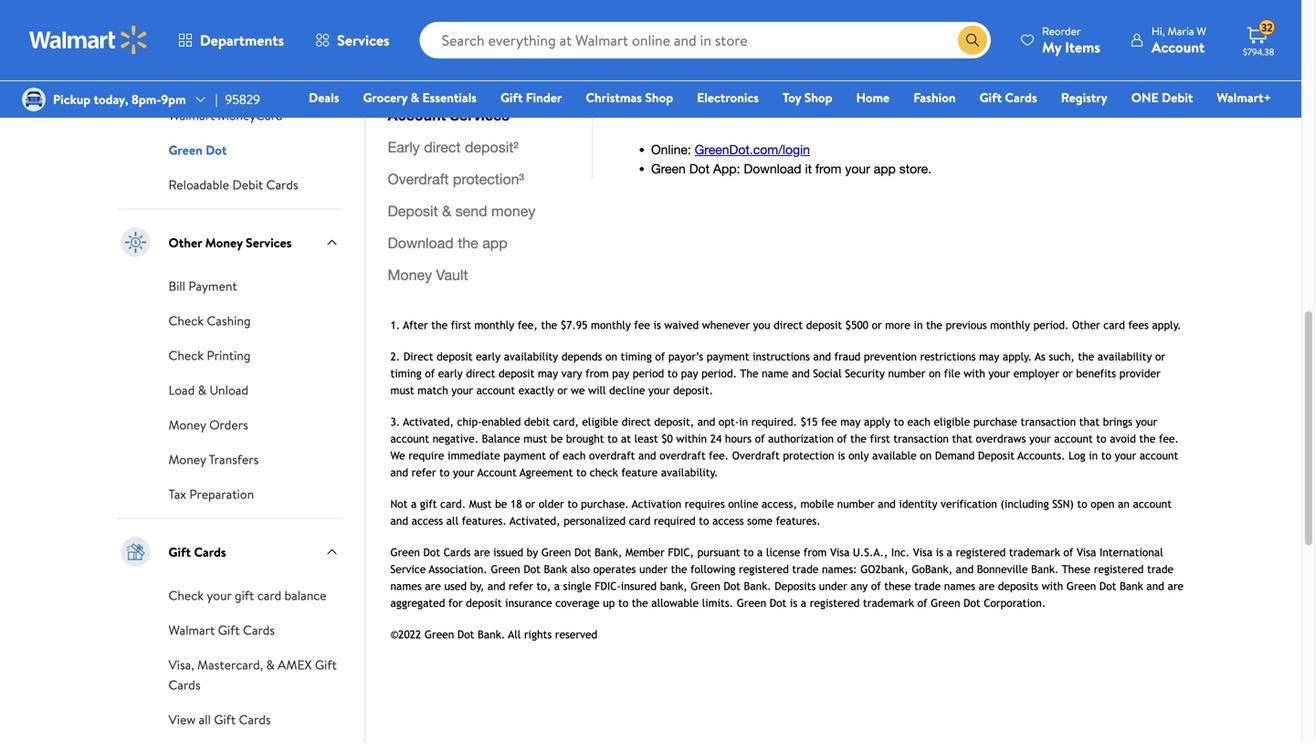 Task type: vqa. For each thing, say whether or not it's contained in the screenshot.
'ONE Debit' link
yes



Task type: locate. For each thing, give the bounding box(es) containing it.
gift cards down search icon
[[980, 89, 1037, 106]]

transfers
[[209, 451, 259, 469]]

gift up mastercard,
[[218, 622, 240, 640]]

2 shop from the left
[[805, 89, 833, 106]]

essentials
[[422, 89, 477, 106]]

|
[[215, 90, 218, 108]]

money
[[205, 234, 243, 252], [169, 416, 206, 434], [169, 451, 206, 469]]

2 check from the top
[[169, 347, 204, 365]]

walmart up card
[[238, 37, 284, 55]]

2 vertical spatial check
[[169, 587, 204, 605]]

bill payment link
[[169, 276, 237, 296]]

one debit link
[[1123, 88, 1202, 107]]

0 horizontal spatial gift cards
[[169, 543, 226, 561]]

walmart image
[[29, 26, 148, 55]]

money orders link
[[169, 414, 248, 434]]

one for one debit card
[[169, 72, 196, 90]]

money inside money orders link
[[169, 416, 206, 434]]

gift left finder
[[501, 89, 523, 106]]

view all gift cards link
[[169, 709, 271, 730]]

deals
[[309, 89, 339, 106]]

1 shop from the left
[[645, 89, 673, 106]]

1 vertical spatial walmart
[[169, 107, 215, 124]]

grocery & essentials
[[363, 89, 477, 106]]

& inside grocery & essentials 'link'
[[411, 89, 419, 106]]

money inside money transfers link
[[169, 451, 206, 469]]

cards down visa, mastercard, & amex gift cards at the bottom left of page
[[239, 711, 271, 729]]

capital
[[169, 37, 207, 55]]

check for check your gift card balance
[[169, 587, 204, 605]]

money down load
[[169, 416, 206, 434]]

one down account
[[1132, 89, 1159, 106]]

& right load
[[198, 382, 206, 399]]

1 vertical spatial services
[[246, 234, 292, 252]]

printing
[[207, 347, 251, 365]]

1 vertical spatial money
[[169, 416, 206, 434]]

gift cards up "your"
[[169, 543, 226, 561]]

one
[[169, 72, 196, 90], [1132, 89, 1159, 106]]

 image
[[22, 88, 46, 111]]

check
[[169, 312, 204, 330], [169, 347, 204, 365], [169, 587, 204, 605]]

1 horizontal spatial debit
[[232, 176, 263, 194]]

gift cards
[[980, 89, 1037, 106], [169, 543, 226, 561]]

shop for christmas shop
[[645, 89, 673, 106]]

moneycard
[[218, 107, 283, 124]]

money orders
[[169, 416, 248, 434]]

gift finder
[[501, 89, 562, 106]]

& inside visa, mastercard, & amex gift cards
[[266, 656, 275, 674]]

1 horizontal spatial gift cards
[[980, 89, 1037, 106]]

& inside load & unload link
[[198, 382, 206, 399]]

0 vertical spatial check
[[169, 312, 204, 330]]

other money services image
[[117, 224, 154, 261]]

0 horizontal spatial one
[[169, 72, 196, 90]]

& right "grocery"
[[411, 89, 419, 106]]

capital one walmart rewards® link
[[169, 35, 338, 55]]

toy shop link
[[775, 88, 841, 107]]

walmart up visa,
[[169, 622, 215, 640]]

debit
[[199, 72, 230, 90], [1162, 89, 1193, 106], [232, 176, 263, 194]]

account
[[1152, 37, 1205, 57]]

1 horizontal spatial &
[[266, 656, 275, 674]]

card
[[257, 587, 281, 605]]

walmart moneycard link
[[169, 105, 283, 125]]

view
[[169, 711, 196, 729]]

3 check from the top
[[169, 587, 204, 605]]

toy shop
[[783, 89, 833, 106]]

gift right the amex
[[315, 656, 337, 674]]

cards down moneycard
[[266, 176, 298, 194]]

load & unload link
[[169, 380, 249, 400]]

0 horizontal spatial shop
[[645, 89, 673, 106]]

walmart gift cards link
[[169, 620, 275, 640]]

gift finder link
[[492, 88, 570, 107]]

check up load
[[169, 347, 204, 365]]

grocery
[[363, 89, 408, 106]]

2 horizontal spatial debit
[[1162, 89, 1193, 106]]

check down bill
[[169, 312, 204, 330]]

green dot
[[169, 141, 227, 159]]

fashion link
[[905, 88, 964, 107]]

1 horizontal spatial services
[[337, 30, 390, 50]]

0 vertical spatial &
[[411, 89, 419, 106]]

walmart for walmart moneycard
[[169, 107, 215, 124]]

debit for one debit card
[[199, 72, 230, 90]]

cards
[[1005, 89, 1037, 106], [266, 176, 298, 194], [194, 543, 226, 561], [243, 622, 275, 640], [169, 677, 201, 694], [239, 711, 271, 729]]

0 horizontal spatial &
[[198, 382, 206, 399]]

1 horizontal spatial one
[[1132, 89, 1159, 106]]

one debit card
[[169, 72, 260, 90]]

pickup today, 8pm-9pm
[[53, 90, 186, 108]]

search icon image
[[966, 33, 980, 48]]

walmart left |
[[169, 107, 215, 124]]

&
[[411, 89, 419, 106], [198, 382, 206, 399], [266, 656, 275, 674]]

walmart
[[238, 37, 284, 55], [169, 107, 215, 124], [169, 622, 215, 640]]

check cashing
[[169, 312, 251, 330]]

load & unload
[[169, 382, 249, 399]]

money up tax on the bottom left
[[169, 451, 206, 469]]

shop right christmas
[[645, 89, 673, 106]]

| 95829
[[215, 90, 260, 108]]

services up "grocery"
[[337, 30, 390, 50]]

2 vertical spatial walmart
[[169, 622, 215, 640]]

1 horizontal spatial shop
[[805, 89, 833, 106]]

shop right toy
[[805, 89, 833, 106]]

gift
[[501, 89, 523, 106], [980, 89, 1002, 106], [169, 543, 191, 561], [218, 622, 240, 640], [315, 656, 337, 674], [214, 711, 236, 729]]

pickup
[[53, 90, 91, 108]]

shop
[[645, 89, 673, 106], [805, 89, 833, 106]]

hi,
[[1152, 23, 1165, 39]]

green
[[169, 141, 203, 159]]

0 horizontal spatial debit
[[199, 72, 230, 90]]

services inside popup button
[[337, 30, 390, 50]]

services down reloadable debit cards
[[246, 234, 292, 252]]

2 horizontal spatial &
[[411, 89, 419, 106]]

other money services
[[169, 234, 292, 252]]

gift right fashion
[[980, 89, 1002, 106]]

orders
[[209, 416, 248, 434]]

reloadable
[[169, 176, 229, 194]]

check left "your"
[[169, 587, 204, 605]]

capital one walmart rewards®
[[169, 37, 338, 55]]

cards down visa,
[[169, 677, 201, 694]]

maria
[[1168, 23, 1194, 39]]

gift cards image
[[117, 534, 154, 571]]

one up 9pm
[[169, 72, 196, 90]]

debit down account
[[1162, 89, 1193, 106]]

1 vertical spatial check
[[169, 347, 204, 365]]

tax preparation link
[[169, 484, 254, 504]]

0 horizontal spatial services
[[246, 234, 292, 252]]

0 vertical spatial money
[[205, 234, 243, 252]]

0 vertical spatial walmart
[[238, 37, 284, 55]]

0 vertical spatial gift cards
[[980, 89, 1037, 106]]

money right other
[[205, 234, 243, 252]]

dot
[[206, 141, 227, 159]]

& left the amex
[[266, 656, 275, 674]]

1 vertical spatial &
[[198, 382, 206, 399]]

all
[[199, 711, 211, 729]]

grocery & essentials link
[[355, 88, 485, 107]]

9pm
[[161, 90, 186, 108]]

walmart moneycard
[[169, 107, 283, 124]]

debit right reloadable
[[232, 176, 263, 194]]

money for orders
[[169, 416, 206, 434]]

2 vertical spatial &
[[266, 656, 275, 674]]

registry
[[1061, 89, 1108, 106]]

2 vertical spatial money
[[169, 451, 206, 469]]

1 check from the top
[[169, 312, 204, 330]]

w
[[1197, 23, 1207, 39]]

fashion
[[914, 89, 956, 106]]

0 vertical spatial services
[[337, 30, 390, 50]]

rewards®
[[287, 37, 338, 55]]

debit up |
[[199, 72, 230, 90]]

$794.38
[[1243, 46, 1275, 58]]



Task type: describe. For each thing, give the bounding box(es) containing it.
reloadable debit cards link
[[169, 174, 298, 194]]

items
[[1065, 37, 1101, 57]]

visa, mastercard, & amex gift cards
[[169, 656, 337, 694]]

reorder
[[1042, 23, 1081, 39]]

preparation
[[189, 486, 254, 503]]

unload
[[209, 382, 249, 399]]

electronics
[[697, 89, 759, 106]]

home
[[856, 89, 890, 106]]

view all gift cards
[[169, 711, 271, 729]]

cashing
[[207, 312, 251, 330]]

gift right 'gift cards' image
[[169, 543, 191, 561]]

walmart+ link
[[1209, 88, 1280, 107]]

reorder my items
[[1042, 23, 1101, 57]]

gift right the all
[[214, 711, 236, 729]]

one debit
[[1132, 89, 1193, 106]]

card
[[233, 72, 260, 90]]

deals link
[[301, 88, 348, 107]]

registry link
[[1053, 88, 1116, 107]]

payment
[[189, 277, 237, 295]]

check for check printing
[[169, 347, 204, 365]]

& for essentials
[[411, 89, 419, 106]]

tax
[[169, 486, 186, 503]]

christmas shop link
[[578, 88, 682, 107]]

check your gift card balance
[[169, 587, 327, 605]]

services button
[[300, 18, 405, 62]]

visa,
[[169, 656, 194, 674]]

gift
[[235, 587, 254, 605]]

walmart gift cards
[[169, 622, 275, 640]]

green dot link
[[169, 139, 227, 160]]

departments button
[[163, 18, 300, 62]]

money transfers
[[169, 451, 259, 469]]

gift inside visa, mastercard, & amex gift cards
[[315, 656, 337, 674]]

my
[[1042, 37, 1062, 57]]

shop for toy shop
[[805, 89, 833, 106]]

bill
[[169, 277, 185, 295]]

cards inside visa, mastercard, & amex gift cards
[[169, 677, 201, 694]]

today,
[[94, 90, 128, 108]]

32
[[1262, 20, 1273, 35]]

departments
[[200, 30, 284, 50]]

Search search field
[[420, 22, 991, 58]]

debit for one debit
[[1162, 89, 1193, 106]]

money transfers link
[[169, 449, 259, 469]]

check cashing link
[[169, 310, 251, 330]]

mastercard,
[[197, 656, 263, 674]]

walmart+
[[1217, 89, 1272, 106]]

tax preparation
[[169, 486, 254, 503]]

electronics link
[[689, 88, 767, 107]]

walmart for walmart gift cards
[[169, 622, 215, 640]]

one debit card link
[[169, 70, 260, 90]]

95829
[[225, 90, 260, 108]]

home link
[[848, 88, 898, 107]]

visa, mastercard, & amex gift cards link
[[169, 655, 337, 695]]

balance
[[285, 587, 327, 605]]

cards up "your"
[[194, 543, 226, 561]]

Walmart Site-Wide search field
[[420, 22, 991, 58]]

check your gift card balance link
[[169, 585, 327, 605]]

money for transfers
[[169, 451, 206, 469]]

check printing
[[169, 347, 251, 365]]

8pm-
[[131, 90, 161, 108]]

other
[[169, 234, 202, 252]]

one for one debit
[[1132, 89, 1159, 106]]

gift cards link
[[972, 88, 1046, 107]]

hi, maria w account
[[1152, 23, 1207, 57]]

amex
[[278, 656, 312, 674]]

check for check cashing
[[169, 312, 204, 330]]

1 vertical spatial gift cards
[[169, 543, 226, 561]]

finder
[[526, 89, 562, 106]]

christmas
[[586, 89, 642, 106]]

christmas shop
[[586, 89, 673, 106]]

reloadable debit cards
[[169, 176, 298, 194]]

your
[[207, 587, 232, 605]]

cards down card
[[243, 622, 275, 640]]

debit for reloadable debit cards
[[232, 176, 263, 194]]

check printing link
[[169, 345, 251, 365]]

& for unload
[[198, 382, 206, 399]]

cards left registry link
[[1005, 89, 1037, 106]]



